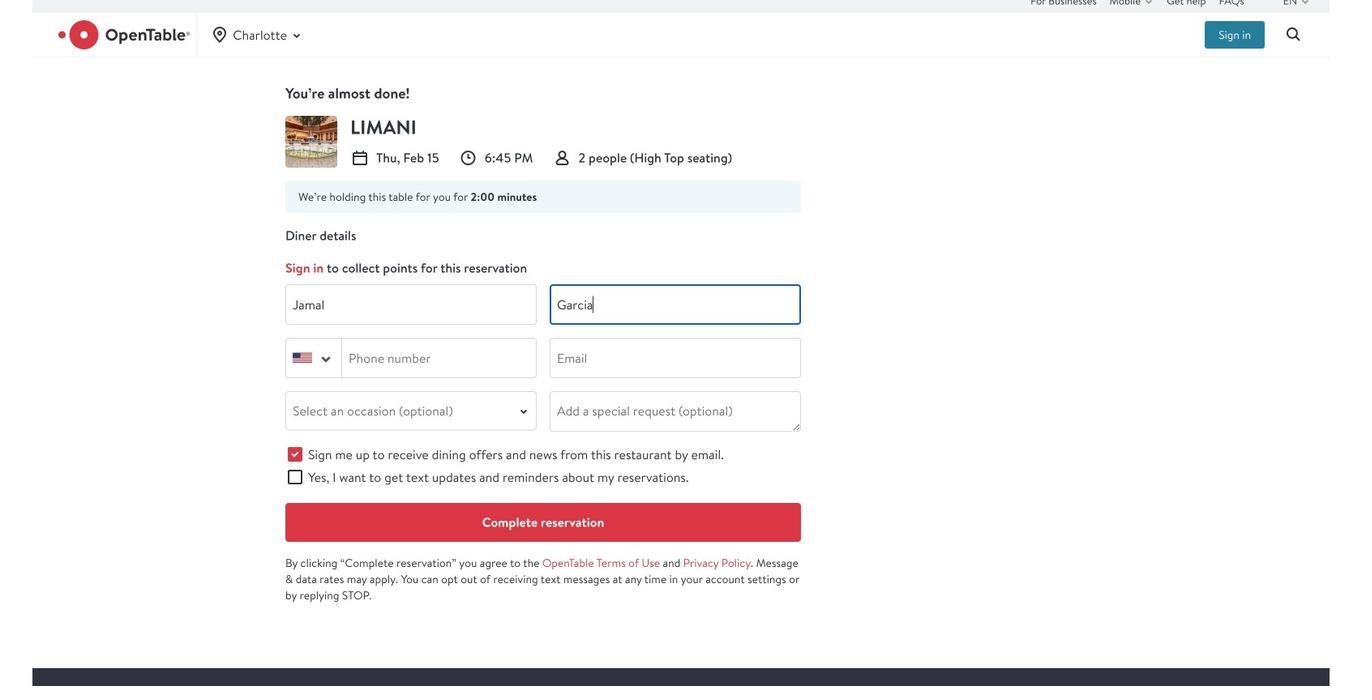 Task type: vqa. For each thing, say whether or not it's contained in the screenshot.
Email email field
yes



Task type: locate. For each thing, give the bounding box(es) containing it.
Email email field
[[551, 339, 800, 378]]

Phone number telephone field
[[342, 339, 536, 378]]



Task type: describe. For each thing, give the bounding box(es) containing it.
Last name text field
[[551, 285, 800, 324]]

First name text field
[[286, 285, 536, 324]]

Add a special request (optional) text field
[[551, 392, 800, 431]]

you're almost done! element
[[285, 84, 801, 103]]

opentable logo image
[[58, 20, 190, 49]]



